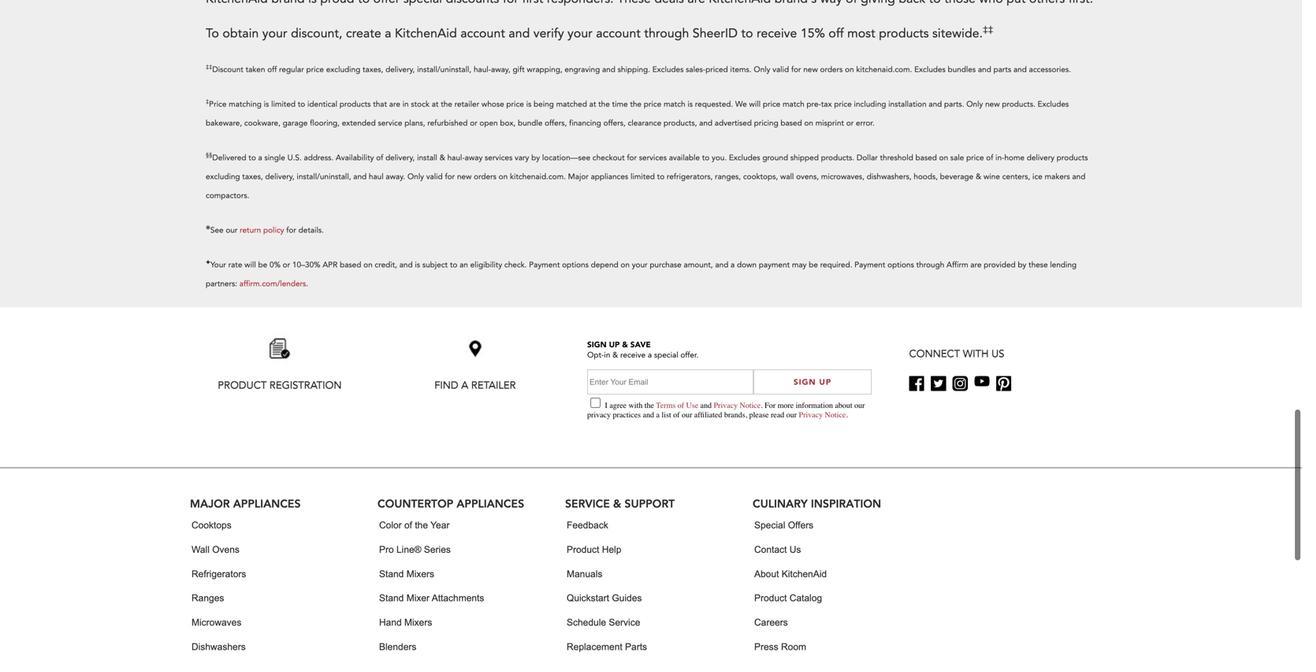 Task type: vqa. For each thing, say whether or not it's contained in the screenshot.
the priced
yes



Task type: locate. For each thing, give the bounding box(es) containing it.
affirm.com/lenders
[[240, 279, 306, 289]]

haul- inside §§ delivered to a single u.s. address. availability of delivery, install & haul-away services vary by location—see checkout for services available to you. excludes ground shipped products. dollar threshold based on sale price of in-home delivery products excluding taxes, delivery, install/uninstall, and haul away. only valid for new orders on kitchenaid.com. major appliances limited to refrigerators, ranges, cooktops, wall ovens, microwaves, dishwashers, hoods, beverage & wine centers, ice makers and compactors.
[[448, 153, 465, 163]]

& left wine
[[976, 172, 982, 182]]

we
[[736, 99, 747, 110]]

taxes, up the that
[[363, 64, 384, 75]]

pro
[[379, 545, 394, 555]]

offers, down the time
[[604, 118, 626, 129]]

based right apr
[[340, 260, 361, 270]]

mixers up mixer at the bottom left of page
[[407, 569, 435, 580]]

ice
[[1033, 172, 1043, 182]]

mixers for hand mixers
[[405, 618, 432, 629]]

product
[[218, 379, 267, 393], [567, 545, 600, 555], [755, 594, 787, 604]]

1 horizontal spatial limited
[[631, 172, 655, 182]]

for right policy
[[286, 225, 296, 236]]

1 horizontal spatial valid
[[773, 64, 790, 75]]

feedback link
[[567, 514, 609, 538]]

1 stand from the top
[[379, 569, 404, 580]]

1 vertical spatial product
[[567, 545, 600, 555]]

be right may
[[809, 260, 818, 270]]

parts
[[625, 642, 648, 653]]

0 horizontal spatial limited
[[271, 99, 296, 110]]

excluding up compactors.
[[206, 172, 240, 182]]

only inside ‡ price matching is limited to identical products that are in stock at the retailer whose price is being matched at the time the price match is requested. we will price match pre-tax price including installation and parts. only new products. excludes bakeware, cookware, garage flooring, extended service plans, refurbished or open box, bundle offers, financing offers, clearance products, and advertised pricing based on misprint or error.
[[967, 99, 984, 110]]

0 vertical spatial kitchenaid
[[395, 25, 457, 42]]

price right regular
[[306, 64, 324, 75]]

your left purchase on the top of page
[[632, 260, 648, 270]]

0 vertical spatial products.
[[1003, 99, 1036, 110]]

0 horizontal spatial product
[[218, 379, 267, 393]]

and inside to obtain your discount, create a kitchenaid account and verify your account through sheerid to receive 15% off most products sitewide. ‡‡
[[509, 25, 530, 42]]

or
[[470, 118, 478, 129], [847, 118, 854, 129], [283, 260, 290, 270]]

is up "cookware,"
[[264, 99, 269, 110]]

stand mixer attachments link
[[379, 587, 485, 611]]

on down box,
[[499, 172, 508, 182]]

feedback
[[567, 520, 609, 531]]

to inside ‡ price matching is limited to identical products that are in stock at the retailer whose price is being matched at the time the price match is requested. we will price match pre-tax price including installation and parts. only new products. excludes bakeware, cookware, garage flooring, extended service plans, refurbished or open box, bundle offers, financing offers, clearance products, and advertised pricing based on misprint or error.
[[298, 99, 305, 110]]

product registration link
[[182, 333, 378, 393]]

series
[[424, 545, 451, 555]]

options left depend
[[562, 260, 589, 270]]

1 horizontal spatial products.
[[1003, 99, 1036, 110]]

identical
[[308, 99, 338, 110]]

0 vertical spatial limited
[[271, 99, 296, 110]]

us inside the footer menu element
[[790, 545, 802, 555]]

1 horizontal spatial install/uninstall,
[[417, 64, 472, 75]]

to left receive at the right top of page
[[742, 25, 754, 42]]

the up refurbished
[[441, 99, 453, 110]]

the left the year
[[415, 520, 428, 531]]

delivery, down single
[[265, 172, 295, 182]]

is
[[264, 99, 269, 110], [527, 99, 532, 110], [688, 99, 693, 110], [415, 260, 420, 270]]

price up clearance
[[644, 99, 662, 110]]

‡‡ inside to obtain your discount, create a kitchenaid account and verify your account through sheerid to receive 15% off most products sitewide. ‡‡
[[983, 23, 994, 36]]

2 at from the left
[[590, 99, 596, 110]]

gift
[[513, 64, 525, 75]]

2 be from the left
[[809, 260, 818, 270]]

services left the available
[[639, 153, 667, 163]]

0 vertical spatial through
[[645, 25, 689, 42]]

us right contact
[[790, 545, 802, 555]]

1 vertical spatial kitchenaid
[[782, 569, 827, 580]]

be
[[258, 260, 268, 270], [809, 260, 818, 270]]

2 appliances from the left
[[457, 497, 525, 511]]

1 horizontal spatial by
[[1018, 260, 1027, 270]]

✦ your rate will be 0% or 10–30% apr based on credit, and is subject to an eligibility check. payment options depend on your purchase amount, and a down payment may be required. payment options through affirm are provided by these lending partners:
[[206, 259, 1077, 289]]

based inside ✦ your rate will be 0% or 10–30% apr based on credit, and is subject to an eligibility check. payment options depend on your purchase amount, and a down payment may be required. payment options through affirm are provided by these lending partners:
[[340, 260, 361, 270]]

offers,
[[545, 118, 567, 129], [604, 118, 626, 129]]

off inside ‡‡ discount taken off regular price excluding taxes, delivery, install/uninstall, haul-away, gift wrapping, engraving and shipping. excludes sales-priced items. only valid for new orders on kitchenaid.com. excludes bundles and parts and accessories.
[[268, 64, 277, 75]]

0 horizontal spatial only
[[408, 172, 424, 182]]

0 vertical spatial will
[[750, 99, 761, 110]]

that
[[373, 99, 387, 110]]

1 vertical spatial us
[[790, 545, 802, 555]]

ground
[[763, 153, 789, 163]]

off right 15% at the right
[[829, 25, 844, 42]]

1 horizontal spatial new
[[804, 64, 818, 75]]

2 horizontal spatial a
[[731, 260, 735, 270]]

0 vertical spatial based
[[781, 118, 803, 129]]

15%
[[801, 25, 826, 42]]

away.
[[386, 172, 405, 182]]

to inside ✦ your rate will be 0% or 10–30% apr based on credit, and is subject to an eligibility check. payment options depend on your purchase amount, and a down payment may be required. payment options through affirm are provided by these lending partners:
[[450, 260, 458, 270]]

accessories.
[[1030, 64, 1072, 75]]

a inside §§ delivered to a single u.s. address. availability of delivery, install & haul-away services vary by location—see checkout for services available to you. excludes ground shipped products. dollar threshold based on sale price of in-home delivery products excluding taxes, delivery, install/uninstall, and haul away. only valid for new orders on kitchenaid.com. major appliances limited to refrigerators, ranges, cooktops, wall ovens, microwaves, dishwashers, hoods, beverage & wine centers, ice makers and compactors.
[[258, 153, 262, 163]]

stand inside stand mixers link
[[379, 569, 404, 580]]

0 horizontal spatial at
[[432, 99, 439, 110]]

1 vertical spatial stand
[[379, 594, 404, 604]]

color of the year
[[379, 520, 450, 531]]

our
[[226, 225, 238, 236]]

1 horizontal spatial at
[[590, 99, 596, 110]]

extended
[[342, 118, 376, 129]]

color of the year link
[[379, 514, 450, 538]]

0 vertical spatial only
[[754, 64, 771, 75]]

0 horizontal spatial are
[[389, 99, 401, 110]]

1 vertical spatial haul-
[[448, 153, 465, 163]]

address.
[[304, 153, 334, 163]]

product catalog
[[755, 594, 823, 604]]

schedule
[[567, 618, 607, 629]]

price up box,
[[507, 99, 524, 110]]

0 vertical spatial are
[[389, 99, 401, 110]]

0%
[[270, 260, 281, 270]]

0 horizontal spatial us
[[790, 545, 802, 555]]

0 vertical spatial excluding
[[326, 64, 361, 75]]

valid down receive at the right top of page
[[773, 64, 790, 75]]

new inside ‡ price matching is limited to identical products that are in stock at the retailer whose price is being matched at the time the price match is requested. we will price match pre-tax price including installation and parts. only new products. excludes bakeware, cookware, garage flooring, extended service plans, refurbished or open box, bundle offers, financing offers, clearance products, and advertised pricing based on misprint or error.
[[986, 99, 1000, 110]]

about kitchenaid
[[755, 569, 827, 580]]

0 horizontal spatial haul-
[[448, 153, 465, 163]]

for inside ‡‡ discount taken off regular price excluding taxes, delivery, install/uninstall, haul-away, gift wrapping, engraving and shipping. excludes sales-priced items. only valid for new orders on kitchenaid.com. excludes bundles and parts and accessories.
[[792, 64, 802, 75]]

products right the most
[[879, 25, 929, 42]]

only right the items.
[[754, 64, 771, 75]]

2 account from the left
[[596, 25, 641, 42]]

stand for stand mixer attachments
[[379, 594, 404, 604]]

payment right required.
[[855, 260, 886, 270]]

us right "with"
[[992, 347, 1005, 362]]

lending
[[1051, 260, 1077, 270]]

and left verify
[[509, 25, 530, 42]]

valid inside ‡‡ discount taken off regular price excluding taxes, delivery, install/uninstall, haul-away, gift wrapping, engraving and shipping. excludes sales-priced items. only valid for new orders on kitchenaid.com. excludes bundles and parts and accessories.
[[773, 64, 790, 75]]

contact
[[755, 545, 787, 555]]

are right "affirm"
[[971, 260, 982, 270]]

1 vertical spatial new
[[986, 99, 1000, 110]]

2 vertical spatial based
[[340, 260, 361, 270]]

to left an
[[450, 260, 458, 270]]

1 horizontal spatial ‡‡
[[983, 23, 994, 36]]

ovens,
[[797, 172, 819, 182]]

a
[[385, 25, 392, 42], [258, 153, 262, 163], [731, 260, 735, 270]]

being
[[534, 99, 554, 110]]

1 vertical spatial &
[[976, 172, 982, 182]]

match up products,
[[664, 99, 686, 110]]

the inside 'link'
[[415, 520, 428, 531]]

at right stock
[[432, 99, 439, 110]]

and right parts
[[1014, 64, 1027, 75]]

1 horizontal spatial of
[[405, 520, 412, 531]]

stand down pro
[[379, 569, 404, 580]]

press
[[755, 642, 779, 653]]

with
[[963, 347, 989, 362]]

kitchenaid up catalog
[[782, 569, 827, 580]]

quickstart guides link
[[567, 587, 642, 611]]

match
[[664, 99, 686, 110], [783, 99, 805, 110]]

& right install
[[440, 153, 445, 163]]

1 be from the left
[[258, 260, 268, 270]]

product left registration
[[218, 379, 267, 393]]

0 horizontal spatial a
[[258, 153, 262, 163]]

0 horizontal spatial new
[[457, 172, 472, 182]]

products. down parts
[[1003, 99, 1036, 110]]

stand for stand mixers
[[379, 569, 404, 580]]

1 horizontal spatial through
[[917, 260, 945, 270]]

will right rate
[[245, 260, 256, 270]]

valid inside §§ delivered to a single u.s. address. availability of delivery, install & haul-away services vary by location—see checkout for services available to you. excludes ground shipped products. dollar threshold based on sale price of in-home delivery products excluding taxes, delivery, install/uninstall, and haul away. only valid for new orders on kitchenaid.com. major appliances limited to refrigerators, ranges, cooktops, wall ovens, microwaves, dishwashers, hoods, beverage & wine centers, ice makers and compactors.
[[426, 172, 443, 182]]

0 horizontal spatial or
[[283, 260, 290, 270]]

credit,
[[375, 260, 397, 270]]

orders up tax
[[821, 64, 843, 75]]

1 vertical spatial will
[[245, 260, 256, 270]]

limited right appliances
[[631, 172, 655, 182]]

inspiration
[[811, 497, 882, 511]]

0 vertical spatial by
[[532, 153, 540, 163]]

about kitchenaid link
[[755, 563, 827, 587]]

1 horizontal spatial based
[[781, 118, 803, 129]]

of
[[376, 153, 384, 163], [987, 153, 994, 163], [405, 520, 412, 531]]

limited inside §§ delivered to a single u.s. address. availability of delivery, install & haul-away services vary by location—see checkout for services available to you. excludes ground shipped products. dollar threshold based on sale price of in-home delivery products excluding taxes, delivery, install/uninstall, and haul away. only valid for new orders on kitchenaid.com. major appliances limited to refrigerators, ranges, cooktops, wall ovens, microwaves, dishwashers, hoods, beverage & wine centers, ice makers and compactors.
[[631, 172, 655, 182]]

0 horizontal spatial products
[[340, 99, 371, 110]]

a left the down at right
[[731, 260, 735, 270]]

install/uninstall, inside ‡‡ discount taken off regular price excluding taxes, delivery, install/uninstall, haul-away, gift wrapping, engraving and shipping. excludes sales-priced items. only valid for new orders on kitchenaid.com. excludes bundles and parts and accessories.
[[417, 64, 472, 75]]

options left "affirm"
[[888, 260, 915, 270]]

❋ see our return policy for details.
[[206, 224, 324, 236]]

services left vary
[[485, 153, 513, 163]]

0 horizontal spatial by
[[532, 153, 540, 163]]

1 vertical spatial are
[[971, 260, 982, 270]]

only right the parts.
[[967, 99, 984, 110]]

limited up garage
[[271, 99, 296, 110]]

offers, down being
[[545, 118, 567, 129]]

kitchenaid inside the footer menu element
[[782, 569, 827, 580]]

match left pre-
[[783, 99, 805, 110]]

are left in
[[389, 99, 401, 110]]

misprint
[[816, 118, 845, 129]]

will right we
[[750, 99, 761, 110]]

1 vertical spatial through
[[917, 260, 945, 270]]

0 vertical spatial products
[[879, 25, 929, 42]]

0 vertical spatial valid
[[773, 64, 790, 75]]

1 horizontal spatial appliances
[[457, 497, 525, 511]]

at up financing
[[590, 99, 596, 110]]

1 horizontal spatial options
[[888, 260, 915, 270]]

is left subject
[[415, 260, 420, 270]]

excluding inside ‡‡ discount taken off regular price excluding taxes, delivery, install/uninstall, haul-away, gift wrapping, engraving and shipping. excludes sales-priced items. only valid for new orders on kitchenaid.com. excludes bundles and parts and accessories.
[[326, 64, 361, 75]]

payment right check.
[[529, 260, 560, 270]]

appliances right countertop
[[457, 497, 525, 511]]

contact us link
[[755, 538, 802, 563]]

1 horizontal spatial services
[[639, 153, 667, 163]]

wall
[[192, 545, 210, 555]]

0 horizontal spatial taxes,
[[242, 172, 263, 182]]

product up careers
[[755, 594, 787, 604]]

through inside to obtain your discount, create a kitchenaid account and verify your account through sheerid to receive 15% off most products sitewide. ‡‡
[[645, 25, 689, 42]]

through
[[645, 25, 689, 42], [917, 260, 945, 270]]

stand inside stand mixer attachments link
[[379, 594, 404, 604]]

delivery, inside ‡‡ discount taken off regular price excluding taxes, delivery, install/uninstall, haul-away, gift wrapping, engraving and shipping. excludes sales-priced items. only valid for new orders on kitchenaid.com. excludes bundles and parts and accessories.
[[386, 64, 415, 75]]

products up makers
[[1057, 153, 1089, 163]]

excludes up cooktops,
[[729, 153, 761, 163]]

manuals
[[567, 569, 603, 580]]

0 vertical spatial product
[[218, 379, 267, 393]]

1 horizontal spatial offers,
[[604, 118, 626, 129]]

1 horizontal spatial off
[[829, 25, 844, 42]]

orders inside ‡‡ discount taken off regular price excluding taxes, delivery, install/uninstall, haul-away, gift wrapping, engraving and shipping. excludes sales-priced items. only valid for new orders on kitchenaid.com. excludes bundles and parts and accessories.
[[821, 64, 843, 75]]

based up hoods,
[[916, 153, 938, 163]]

kitchenaid.com. inside §§ delivered to a single u.s. address. availability of delivery, install & haul-away services vary by location—see checkout for services available to you. excludes ground shipped products. dollar threshold based on sale price of in-home delivery products excluding taxes, delivery, install/uninstall, and haul away. only valid for new orders on kitchenaid.com. major appliances limited to refrigerators, ranges, cooktops, wall ovens, microwaves, dishwashers, hoods, beverage & wine centers, ice makers and compactors.
[[510, 172, 566, 182]]

appliances right major
[[233, 497, 301, 511]]

0 horizontal spatial will
[[245, 260, 256, 270]]

2 horizontal spatial only
[[967, 99, 984, 110]]

2 horizontal spatial or
[[847, 118, 854, 129]]

wall ovens
[[192, 545, 240, 555]]

including
[[854, 99, 887, 110]]

will inside ‡ price matching is limited to identical products that are in stock at the retailer whose price is being matched at the time the price match is requested. we will price match pre-tax price including installation and parts. only new products. excludes bakeware, cookware, garage flooring, extended service plans, refurbished or open box, bundle offers, financing offers, clearance products, and advertised pricing based on misprint or error.
[[750, 99, 761, 110]]

limited
[[271, 99, 296, 110], [631, 172, 655, 182]]

‡‡ inside ‡‡ discount taken off regular price excluding taxes, delivery, install/uninstall, haul-away, gift wrapping, engraving and shipping. excludes sales-priced items. only valid for new orders on kitchenaid.com. excludes bundles and parts and accessories.
[[206, 63, 212, 71]]

of left in-
[[987, 153, 994, 163]]

1 vertical spatial limited
[[631, 172, 655, 182]]

excludes down accessories.
[[1038, 99, 1070, 110]]

1 horizontal spatial match
[[783, 99, 805, 110]]

or left error.
[[847, 118, 854, 129]]

0 horizontal spatial products.
[[821, 153, 855, 163]]

1 vertical spatial products
[[340, 99, 371, 110]]

account up away, at the top of page
[[461, 25, 505, 42]]

only inside §§ delivered to a single u.s. address. availability of delivery, install & haul-away services vary by location—see checkout for services available to you. excludes ground shipped products. dollar threshold based on sale price of in-home delivery products excluding taxes, delivery, install/uninstall, and haul away. only valid for new orders on kitchenaid.com. major appliances limited to refrigerators, ranges, cooktops, wall ovens, microwaves, dishwashers, hoods, beverage & wine centers, ice makers and compactors.
[[408, 172, 424, 182]]

2 options from the left
[[888, 260, 915, 270]]

off inside to obtain your discount, create a kitchenaid account and verify your account through sheerid to receive 15% off most products sitewide. ‡‡
[[829, 25, 844, 42]]

culinary
[[753, 497, 808, 511]]

or right 0%
[[283, 260, 290, 270]]

matching
[[229, 99, 262, 110]]

to
[[742, 25, 754, 42], [298, 99, 305, 110], [249, 153, 256, 163], [703, 153, 710, 163], [657, 172, 665, 182], [450, 260, 458, 270]]

1 horizontal spatial only
[[754, 64, 771, 75]]

2 horizontal spatial &
[[976, 172, 982, 182]]

of right color
[[405, 520, 412, 531]]

haul- inside ‡‡ discount taken off regular price excluding taxes, delivery, install/uninstall, haul-away, gift wrapping, engraving and shipping. excludes sales-priced items. only valid for new orders on kitchenaid.com. excludes bundles and parts and accessories.
[[474, 64, 491, 75]]

0 horizontal spatial install/uninstall,
[[297, 172, 351, 182]]

2 horizontal spatial products
[[1057, 153, 1089, 163]]

taxes, inside §§ delivered to a single u.s. address. availability of delivery, install & haul-away services vary by location—see checkout for services available to you. excludes ground shipped products. dollar threshold based on sale price of in-home delivery products excluding taxes, delivery, install/uninstall, and haul away. only valid for new orders on kitchenaid.com. major appliances limited to refrigerators, ranges, cooktops, wall ovens, microwaves, dishwashers, hoods, beverage & wine centers, ice makers and compactors.
[[242, 172, 263, 182]]

products.
[[1003, 99, 1036, 110], [821, 153, 855, 163]]

services
[[485, 153, 513, 163], [639, 153, 667, 163]]

account
[[461, 25, 505, 42], [596, 25, 641, 42]]

products inside ‡ price matching is limited to identical products that are in stock at the retailer whose price is being matched at the time the price match is requested. we will price match pre-tax price including installation and parts. only new products. excludes bakeware, cookware, garage flooring, extended service plans, refurbished or open box, bundle offers, financing offers, clearance products, and advertised pricing based on misprint or error.
[[340, 99, 371, 110]]

of up haul
[[376, 153, 384, 163]]

1 horizontal spatial products
[[879, 25, 929, 42]]

1 vertical spatial valid
[[426, 172, 443, 182]]

based inside ‡ price matching is limited to identical products that are in stock at the retailer whose price is being matched at the time the price match is requested. we will price match pre-tax price including installation and parts. only new products. excludes bakeware, cookware, garage flooring, extended service plans, refurbished or open box, bundle offers, financing offers, clearance products, and advertised pricing based on misprint or error.
[[781, 118, 803, 129]]

excluding
[[326, 64, 361, 75], [206, 172, 240, 182]]

0 horizontal spatial through
[[645, 25, 689, 42]]

product catalog link
[[755, 587, 823, 611]]

1 appliances from the left
[[233, 497, 301, 511]]

only inside ‡‡ discount taken off regular price excluding taxes, delivery, install/uninstall, haul-away, gift wrapping, engraving and shipping. excludes sales-priced items. only valid for new orders on kitchenaid.com. excludes bundles and parts and accessories.
[[754, 64, 771, 75]]

1 vertical spatial kitchenaid.com.
[[510, 172, 566, 182]]

new down away
[[457, 172, 472, 182]]

on inside ‡ price matching is limited to identical products that are in stock at the retailer whose price is being matched at the time the price match is requested. we will price match pre-tax price including installation and parts. only new products. excludes bakeware, cookware, garage flooring, extended service plans, refurbished or open box, bundle offers, financing offers, clearance products, and advertised pricing based on misprint or error.
[[805, 118, 814, 129]]

and left haul
[[354, 172, 367, 182]]

0 horizontal spatial match
[[664, 99, 686, 110]]

1 payment from the left
[[529, 260, 560, 270]]

0 vertical spatial haul-
[[474, 64, 491, 75]]

1 horizontal spatial payment
[[855, 260, 886, 270]]

0 vertical spatial orders
[[821, 64, 843, 75]]

1 horizontal spatial be
[[809, 260, 818, 270]]

2 stand from the top
[[379, 594, 404, 604]]

installation
[[889, 99, 927, 110]]

year
[[431, 520, 450, 531]]

10–30%
[[293, 260, 321, 270]]

pro line® series link
[[379, 538, 451, 563]]

new inside §§ delivered to a single u.s. address. availability of delivery, install & haul-away services vary by location—see checkout for services available to you. excludes ground shipped products. dollar threshold based on sale price of in-home delivery products excluding taxes, delivery, install/uninstall, and haul away. only valid for new orders on kitchenaid.com. major appliances limited to refrigerators, ranges, cooktops, wall ovens, microwaves, dishwashers, hoods, beverage & wine centers, ice makers and compactors.
[[457, 172, 472, 182]]

engraving
[[565, 64, 600, 75]]

taxes, down delivered
[[242, 172, 263, 182]]

on
[[845, 64, 855, 75], [805, 118, 814, 129], [940, 153, 949, 163], [499, 172, 508, 182], [364, 260, 373, 270], [621, 260, 630, 270]]

stand up the hand
[[379, 594, 404, 604]]

taxes, inside ‡‡ discount taken off regular price excluding taxes, delivery, install/uninstall, haul-away, gift wrapping, engraving and shipping. excludes sales-priced items. only valid for new orders on kitchenaid.com. excludes bundles and parts and accessories.
[[363, 64, 384, 75]]

check.
[[505, 260, 527, 270]]

0 vertical spatial mixers
[[407, 569, 435, 580]]

2 horizontal spatial of
[[987, 153, 994, 163]]

& inside the footer menu element
[[614, 497, 622, 511]]

your right verify
[[568, 25, 593, 42]]

0 horizontal spatial valid
[[426, 172, 443, 182]]

to inside to obtain your discount, create a kitchenaid account and verify your account through sheerid to receive 15% off most products sitewide. ‡‡
[[742, 25, 754, 42]]

discount
[[212, 64, 244, 75]]

new down parts
[[986, 99, 1000, 110]]

0 horizontal spatial based
[[340, 260, 361, 270]]

delivery, up away.
[[386, 153, 415, 163]]

garage
[[283, 118, 308, 129]]

products inside to obtain your discount, create a kitchenaid account and verify your account through sheerid to receive 15% off most products sitewide. ‡‡
[[879, 25, 929, 42]]

off right the taken
[[268, 64, 277, 75]]

be left 0%
[[258, 260, 268, 270]]

install/uninstall, down address.
[[297, 172, 351, 182]]

haul- up whose
[[474, 64, 491, 75]]

0 horizontal spatial orders
[[474, 172, 497, 182]]

new
[[804, 64, 818, 75], [986, 99, 1000, 110], [457, 172, 472, 182]]

and down requested.
[[700, 118, 713, 129]]

1 vertical spatial ‡‡
[[206, 63, 212, 71]]

0 horizontal spatial your
[[262, 25, 287, 42]]

microwaves,
[[822, 172, 865, 182]]

product up manuals
[[567, 545, 600, 555]]

1 horizontal spatial will
[[750, 99, 761, 110]]

1 vertical spatial orders
[[474, 172, 497, 182]]

2 vertical spatial a
[[731, 260, 735, 270]]

1 horizontal spatial haul-
[[474, 64, 491, 75]]

0 horizontal spatial be
[[258, 260, 268, 270]]

based right pricing
[[781, 118, 803, 129]]

products up extended
[[340, 99, 371, 110]]

sales-
[[686, 64, 706, 75]]

kitchenaid.com. down vary
[[510, 172, 566, 182]]

culinary inspiration
[[753, 497, 882, 511]]

your inside ✦ your rate will be 0% or 10–30% apr based on credit, and is subject to an eligibility check. payment options depend on your purchase amount, and a down payment may be required. payment options through affirm are provided by these lending partners:
[[632, 260, 648, 270]]

2 vertical spatial delivery,
[[265, 172, 295, 182]]

0 horizontal spatial kitchenaid
[[395, 25, 457, 42]]

a right create
[[385, 25, 392, 42]]

1 vertical spatial based
[[916, 153, 938, 163]]

to
[[206, 25, 219, 42]]

major
[[190, 497, 230, 511]]

product registration image
[[264, 333, 296, 380]]

find a retailer image
[[460, 333, 491, 380]]

off
[[829, 25, 844, 42], [268, 64, 277, 75]]

2 horizontal spatial product
[[755, 594, 787, 604]]

1 horizontal spatial kitchenaid
[[782, 569, 827, 580]]

create
[[346, 25, 381, 42]]

stand mixers
[[379, 569, 435, 580]]

0 horizontal spatial kitchenaid.com.
[[510, 172, 566, 182]]

1 vertical spatial excluding
[[206, 172, 240, 182]]

replacement parts link
[[567, 636, 648, 660]]

away,
[[491, 64, 511, 75]]

account up shipping.
[[596, 25, 641, 42]]

1 account from the left
[[461, 25, 505, 42]]

your
[[262, 25, 287, 42], [568, 25, 593, 42], [632, 260, 648, 270]]

to up garage
[[298, 99, 305, 110]]

1 horizontal spatial are
[[971, 260, 982, 270]]

products. inside §§ delivered to a single u.s. address. availability of delivery, install & haul-away services vary by location—see checkout for services available to you. excludes ground shipped products. dollar threshold based on sale price of in-home delivery products excluding taxes, delivery, install/uninstall, and haul away. only valid for new orders on kitchenaid.com. major appliances limited to refrigerators, ranges, cooktops, wall ovens, microwaves, dishwashers, hoods, beverage & wine centers, ice makers and compactors.
[[821, 153, 855, 163]]

& right service
[[614, 497, 622, 511]]

0 vertical spatial stand
[[379, 569, 404, 580]]

orders down away
[[474, 172, 497, 182]]

is inside ✦ your rate will be 0% or 10–30% apr based on credit, and is subject to an eligibility check. payment options depend on your purchase amount, and a down payment may be required. payment options through affirm are provided by these lending partners:
[[415, 260, 420, 270]]

1 vertical spatial a
[[258, 153, 262, 163]]

these
[[1029, 260, 1049, 270]]

away
[[465, 153, 483, 163]]

price inside ‡‡ discount taken off regular price excluding taxes, delivery, install/uninstall, haul-away, gift wrapping, engraving and shipping. excludes sales-priced items. only valid for new orders on kitchenaid.com. excludes bundles and parts and accessories.
[[306, 64, 324, 75]]

0 vertical spatial install/uninstall,
[[417, 64, 472, 75]]

0 horizontal spatial off
[[268, 64, 277, 75]]

kitchenaid.com. up including
[[857, 64, 913, 75]]

1 horizontal spatial taxes,
[[363, 64, 384, 75]]

0 horizontal spatial offers,
[[545, 118, 567, 129]]

amount,
[[684, 260, 713, 270]]

on down pre-
[[805, 118, 814, 129]]



Task type: describe. For each thing, give the bounding box(es) containing it.
time
[[612, 99, 628, 110]]

or inside ✦ your rate will be 0% or 10–30% apr based on credit, and is subject to an eligibility check. payment options depend on your purchase amount, and a down payment may be required. payment options through affirm are provided by these lending partners:
[[283, 260, 290, 270]]

footer menu element
[[182, 494, 1121, 668]]

connect with us
[[910, 347, 1005, 362]]

pricing
[[754, 118, 779, 129]]

line®
[[397, 545, 422, 555]]

and left shipping.
[[603, 64, 616, 75]]

products. inside ‡ price matching is limited to identical products that are in stock at the retailer whose price is being matched at the time the price match is requested. we will price match pre-tax price including installation and parts. only new products. excludes bakeware, cookware, garage flooring, extended service plans, refurbished or open box, bundle offers, financing offers, clearance products, and advertised pricing based on misprint or error.
[[1003, 99, 1036, 110]]

appliances for countertop appliances
[[457, 497, 525, 511]]

1 services from the left
[[485, 153, 513, 163]]

find a retailer link
[[378, 333, 573, 393]]

product for product catalog
[[755, 594, 787, 604]]

centers,
[[1003, 172, 1031, 182]]

major
[[568, 172, 589, 182]]

orders inside §§ delivered to a single u.s. address. availability of delivery, install & haul-away services vary by location—see checkout for services available to you. excludes ground shipped products. dollar threshold based on sale price of in-home delivery products excluding taxes, delivery, install/uninstall, and haul away. only valid for new orders on kitchenaid.com. major appliances limited to refrigerators, ranges, cooktops, wall ovens, microwaves, dishwashers, hoods, beverage & wine centers, ice makers and compactors.
[[474, 172, 497, 182]]

visit us on pinterest image
[[997, 377, 1012, 392]]

2 match from the left
[[783, 99, 805, 110]]

vary
[[515, 153, 529, 163]]

taken
[[246, 64, 265, 75]]

matched
[[556, 99, 587, 110]]

excludes left sales-
[[653, 64, 684, 75]]

cooktops
[[192, 520, 232, 531]]

room
[[782, 642, 807, 653]]

on left credit,
[[364, 260, 373, 270]]

u.s.
[[288, 153, 302, 163]]

is left being
[[527, 99, 532, 110]]

down
[[737, 260, 757, 270]]

kitchenaid inside to obtain your discount, create a kitchenaid account and verify your account through sheerid to receive 15% off most products sitewide. ‡‡
[[395, 25, 457, 42]]

1 vertical spatial delivery,
[[386, 153, 415, 163]]

install/uninstall, inside §§ delivered to a single u.s. address. availability of delivery, install & haul-away services vary by location—see checkout for services available to you. excludes ground shipped products. dollar threshold based on sale price of in-home delivery products excluding taxes, delivery, install/uninstall, and haul away. only valid for new orders on kitchenaid.com. major appliances limited to refrigerators, ranges, cooktops, wall ovens, microwaves, dishwashers, hoods, beverage & wine centers, ice makers and compactors.
[[297, 172, 351, 182]]

1 horizontal spatial your
[[568, 25, 593, 42]]

through inside ✦ your rate will be 0% or 10–30% apr based on credit, and is subject to an eligibility check. payment options depend on your purchase amount, and a down payment may be required. payment options through affirm are provided by these lending partners:
[[917, 260, 945, 270]]

in
[[403, 99, 409, 110]]

a inside ✦ your rate will be 0% or 10–30% apr based on credit, and is subject to an eligibility check. payment options depend on your purchase amount, and a down payment may be required. payment options through affirm are provided by these lending partners:
[[731, 260, 735, 270]]

for down refurbished
[[445, 172, 455, 182]]

hand mixers
[[379, 618, 432, 629]]

excludes inside §§ delivered to a single u.s. address. availability of delivery, install & haul-away services vary by location—see checkout for services available to you. excludes ground shipped products. dollar threshold based on sale price of in-home delivery products excluding taxes, delivery, install/uninstall, and haul away. only valid for new orders on kitchenaid.com. major appliances limited to refrigerators, ranges, cooktops, wall ovens, microwaves, dishwashers, hoods, beverage & wine centers, ice makers and compactors.
[[729, 153, 761, 163]]

catalog
[[790, 594, 823, 604]]

wrapping,
[[527, 64, 563, 75]]

to left refrigerators,
[[657, 172, 665, 182]]

single
[[265, 153, 285, 163]]

on right depend
[[621, 260, 630, 270]]

the left the time
[[599, 99, 610, 110]]

verify
[[534, 25, 564, 42]]

1 horizontal spatial us
[[992, 347, 1005, 362]]

ranges
[[192, 594, 224, 604]]

will inside ✦ your rate will be 0% or 10–30% apr based on credit, and is subject to an eligibility check. payment options depend on your purchase amount, and a down payment may be required. payment options through affirm are provided by these lending partners:
[[245, 260, 256, 270]]

contact us
[[755, 545, 802, 555]]

dishwashers link
[[192, 636, 246, 660]]

follow us on instagram image
[[953, 377, 968, 392]]

are inside ✦ your rate will be 0% or 10–30% apr based on credit, and is subject to an eligibility check. payment options depend on your purchase amount, and a down payment may be required. payment options through affirm are provided by these lending partners:
[[971, 260, 982, 270]]

shipping.
[[618, 64, 651, 75]]

microwaves
[[192, 618, 242, 629]]

new inside ‡‡ discount taken off regular price excluding taxes, delivery, install/uninstall, haul-away, gift wrapping, engraving and shipping. excludes sales-priced items. only valid for new orders on kitchenaid.com. excludes bundles and parts and accessories.
[[804, 64, 818, 75]]

✦
[[206, 259, 211, 267]]

on left sale at top
[[940, 153, 949, 163]]

.
[[306, 279, 308, 289]]

based inside §§ delivered to a single u.s. address. availability of delivery, install & haul-away services vary by location—see checkout for services available to you. excludes ground shipped products. dollar threshold based on sale price of in-home delivery products excluding taxes, delivery, install/uninstall, and haul away. only valid for new orders on kitchenaid.com. major appliances limited to refrigerators, ranges, cooktops, wall ovens, microwaves, dishwashers, hoods, beverage & wine centers, ice makers and compactors.
[[916, 153, 938, 163]]

of inside 'link'
[[405, 520, 412, 531]]

stand mixer attachments
[[379, 594, 485, 604]]

press room
[[755, 642, 807, 653]]

product for product help
[[567, 545, 600, 555]]

price inside §§ delivered to a single u.s. address. availability of delivery, install & haul-away services vary by location—see checkout for services available to you. excludes ground shipped products. dollar threshold based on sale price of in-home delivery products excluding taxes, delivery, install/uninstall, and haul away. only valid for new orders on kitchenaid.com. major appliances limited to refrigerators, ranges, cooktops, wall ovens, microwaves, dishwashers, hoods, beverage & wine centers, ice makers and compactors.
[[967, 153, 985, 163]]

sheerid
[[693, 25, 738, 42]]

price up pricing
[[763, 99, 781, 110]]

help
[[602, 545, 622, 555]]

error.
[[856, 118, 875, 129]]

policy
[[263, 225, 284, 236]]

limited inside ‡ price matching is limited to identical products that are in stock at the retailer whose price is being matched at the time the price match is requested. we will price match pre-tax price including installation and parts. only new products. excludes bakeware, cookware, garage flooring, extended service plans, refurbished or open box, bundle offers, financing offers, clearance products, and advertised pricing based on misprint or error.
[[271, 99, 296, 110]]

replacement
[[567, 642, 623, 653]]

to obtain your discount, create a kitchenaid account and verify your account through sheerid to receive 15% off most products sitewide. ‡‡
[[206, 23, 994, 42]]

schedule service link
[[567, 611, 641, 636]]

special offers
[[755, 520, 814, 531]]

flooring,
[[310, 118, 340, 129]]

for right checkout
[[627, 153, 637, 163]]

the right the time
[[630, 99, 642, 110]]

a
[[461, 379, 469, 393]]

connect
[[910, 347, 961, 362]]

priced
[[706, 64, 728, 75]]

parts
[[994, 64, 1012, 75]]

visit our youtube channel image
[[975, 377, 990, 387]]

to left single
[[249, 153, 256, 163]]

1 offers, from the left
[[545, 118, 567, 129]]

delivered
[[212, 153, 246, 163]]

attachments
[[432, 594, 485, 604]]

depend
[[591, 260, 619, 270]]

hoods,
[[914, 172, 938, 182]]

color
[[379, 520, 402, 531]]

2 payment from the left
[[855, 260, 886, 270]]

excludes left bundles
[[915, 64, 946, 75]]

threshold
[[881, 153, 914, 163]]

mixers for stand mixers
[[407, 569, 435, 580]]

tax
[[822, 99, 832, 110]]

partners:
[[206, 279, 237, 289]]

products inside §§ delivered to a single u.s. address. availability of delivery, install & haul-away services vary by location—see checkout for services available to you. excludes ground shipped products. dollar threshold based on sale price of in-home delivery products excluding taxes, delivery, install/uninstall, and haul away. only valid for new orders on kitchenaid.com. major appliances limited to refrigerators, ranges, cooktops, wall ovens, microwaves, dishwashers, hoods, beverage & wine centers, ice makers and compactors.
[[1057, 153, 1089, 163]]

1 horizontal spatial or
[[470, 118, 478, 129]]

2 offers, from the left
[[604, 118, 626, 129]]

available
[[669, 153, 700, 163]]

financing
[[569, 118, 602, 129]]

return policy link
[[240, 225, 284, 236]]

price right tax
[[835, 99, 852, 110]]

refrigerators
[[192, 569, 246, 580]]

by inside ✦ your rate will be 0% or 10–30% apr based on credit, and is subject to an eligibility check. payment options depend on your purchase amount, and a down payment may be required. payment options through affirm are provided by these lending partners:
[[1018, 260, 1027, 270]]

countertop appliances
[[378, 497, 525, 511]]

most
[[848, 25, 876, 42]]

1 options from the left
[[562, 260, 589, 270]]

kitchenaid.com. inside ‡‡ discount taken off regular price excluding taxes, delivery, install/uninstall, haul-away, gift wrapping, engraving and shipping. excludes sales-priced items. only valid for new orders on kitchenaid.com. excludes bundles and parts and accessories.
[[857, 64, 913, 75]]

return
[[240, 225, 261, 236]]

and left parts
[[979, 64, 992, 75]]

appliances for major appliances
[[233, 497, 301, 511]]

for inside ❋ see our return policy for details.
[[286, 225, 296, 236]]

guides
[[612, 594, 642, 604]]

is up products,
[[688, 99, 693, 110]]

ranges,
[[715, 172, 741, 182]]

ovens
[[212, 545, 240, 555]]

stock
[[411, 99, 430, 110]]

requested.
[[695, 99, 734, 110]]

to left the you.
[[703, 153, 710, 163]]

countertop
[[378, 497, 454, 511]]

excluding inside §§ delivered to a single u.s. address. availability of delivery, install & haul-away services vary by location—see checkout for services available to you. excludes ground shipped products. dollar threshold based on sale price of in-home delivery products excluding taxes, delivery, install/uninstall, and haul away. only valid for new orders on kitchenaid.com. major appliances limited to refrigerators, ranges, cooktops, wall ovens, microwaves, dishwashers, hoods, beverage & wine centers, ice makers and compactors.
[[206, 172, 240, 182]]

are inside ‡ price matching is limited to identical products that are in stock at the retailer whose price is being matched at the time the price match is requested. we will price match pre-tax price including installation and parts. only new products. excludes bakeware, cookware, garage flooring, extended service plans, refurbished or open box, bundle offers, financing offers, clearance products, and advertised pricing based on misprint or error.
[[389, 99, 401, 110]]

a inside to obtain your discount, create a kitchenaid account and verify your account through sheerid to receive 15% off most products sitewide. ‡‡
[[385, 25, 392, 42]]

❋
[[206, 224, 210, 232]]

on inside ‡‡ discount taken off regular price excluding taxes, delivery, install/uninstall, haul-away, gift wrapping, engraving and shipping. excludes sales-priced items. only valid for new orders on kitchenaid.com. excludes bundles and parts and accessories.
[[845, 64, 855, 75]]

product for product registration
[[218, 379, 267, 393]]

in-
[[996, 153, 1005, 163]]

0 horizontal spatial &
[[440, 153, 445, 163]]

find a retailer
[[435, 379, 516, 393]]

box,
[[500, 118, 516, 129]]

special
[[755, 520, 786, 531]]

‡
[[206, 98, 209, 106]]

subject
[[423, 260, 448, 270]]

and left the parts.
[[929, 99, 943, 110]]

refrigerators,
[[667, 172, 713, 182]]

dollar
[[857, 153, 878, 163]]

2 services from the left
[[639, 153, 667, 163]]

service
[[609, 618, 641, 629]]

discount,
[[291, 25, 343, 42]]

follow us on twitter image
[[931, 377, 947, 392]]

1 match from the left
[[664, 99, 686, 110]]

and right makers
[[1073, 172, 1086, 182]]

1 at from the left
[[432, 99, 439, 110]]

service
[[565, 497, 610, 511]]

and right credit,
[[400, 260, 413, 270]]

excludes inside ‡ price matching is limited to identical products that are in stock at the retailer whose price is being matched at the time the price match is requested. we will price match pre-tax price including installation and parts. only new products. excludes bakeware, cookware, garage flooring, extended service plans, refurbished or open box, bundle offers, financing offers, clearance products, and advertised pricing based on misprint or error.
[[1038, 99, 1070, 110]]

by inside §§ delivered to a single u.s. address. availability of delivery, install & haul-away services vary by location—see checkout for services available to you. excludes ground shipped products. dollar threshold based on sale price of in-home delivery products excluding taxes, delivery, install/uninstall, and haul away. only valid for new orders on kitchenaid.com. major appliances limited to refrigerators, ranges, cooktops, wall ovens, microwaves, dishwashers, hoods, beverage & wine centers, ice makers and compactors.
[[532, 153, 540, 163]]

refrigerators link
[[192, 563, 246, 587]]

and right amount,
[[716, 260, 729, 270]]

0 horizontal spatial of
[[376, 153, 384, 163]]

follow us on facebook image
[[910, 377, 925, 392]]

§§
[[206, 152, 212, 159]]

offers
[[788, 520, 814, 531]]



